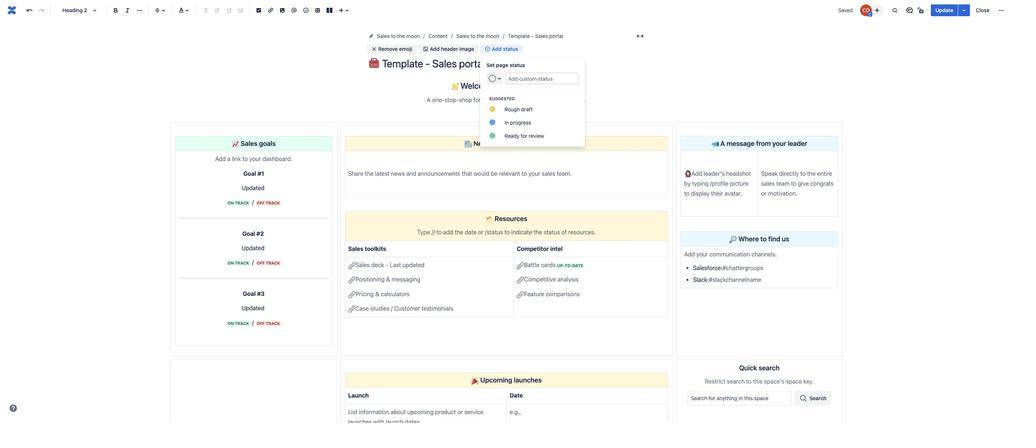 Task type: vqa. For each thing, say whether or not it's contained in the screenshot.
'Clear' image
no



Task type: locate. For each thing, give the bounding box(es) containing it.
goal #3
[[243, 290, 265, 297]]

search for quick
[[759, 364, 780, 372]]

search
[[759, 364, 780, 372], [727, 378, 745, 385]]

1 vertical spatial portal
[[541, 81, 562, 91]]

status up template - sales portal text field
[[503, 46, 518, 52]]

add status
[[492, 46, 518, 52]]

on track / off track down goal #2 on the bottom left of the page
[[228, 259, 280, 266]]

add for add status
[[492, 46, 502, 52]]

3 off from the top
[[257, 321, 265, 326]]

up-
[[557, 263, 565, 268]]

review
[[529, 133, 544, 139]]

Search for anything in this space text field
[[688, 391, 792, 406]]

1 on from the top
[[228, 201, 234, 205]]

goal left #3 on the left bottom of page
[[243, 290, 256, 297]]

:link: image
[[348, 262, 356, 269], [348, 262, 356, 269], [517, 262, 524, 269], [348, 277, 356, 284], [348, 277, 356, 284], [517, 277, 524, 284], [517, 277, 524, 284], [348, 306, 356, 313], [348, 306, 356, 313]]

1 horizontal spatial the
[[477, 33, 485, 39]]

sales to the moon
[[377, 33, 420, 39], [457, 33, 499, 39]]

confluence image
[[6, 4, 18, 16]]

your
[[773, 139, 786, 148]]

the
[[397, 33, 405, 39], [477, 33, 485, 39], [506, 81, 518, 91]]

sales toolkits
[[348, 245, 386, 252]]

moon up emoji
[[406, 33, 420, 39]]

the inside main content area, start typing to enter text. "text box"
[[506, 81, 518, 91]]

sales to the moon link up image
[[457, 32, 499, 41]]

2 moon from the left
[[486, 33, 499, 39]]

1 vertical spatial on track / off track
[[228, 259, 280, 266]]

page
[[496, 62, 508, 68]]

find
[[769, 235, 781, 243]]

ready for review button
[[480, 129, 585, 142]]

this
[[753, 378, 763, 385]]

up-to-date
[[557, 263, 583, 268]]

portal right 'sales'
[[541, 81, 562, 91]]

search up search for anything in this space 'text field'
[[727, 378, 745, 385]]

competitor intel
[[517, 245, 563, 252]]

:mag_right: image
[[730, 236, 737, 243], [730, 236, 737, 243]]

sales up image
[[457, 33, 469, 39]]

updated for #2
[[242, 245, 266, 251]]

mention image
[[290, 6, 299, 15]]

/ down goal #3
[[252, 319, 254, 326]]

adjust update settings image
[[960, 6, 969, 15]]

sales right -
[[535, 33, 548, 39]]

0 horizontal spatial add
[[430, 46, 440, 52]]

content link
[[429, 32, 448, 41]]

0 vertical spatial status
[[503, 46, 518, 52]]

rough draft button
[[480, 102, 585, 116]]

on
[[228, 201, 234, 205], [228, 261, 234, 266], [228, 321, 234, 326]]

close
[[976, 7, 990, 13]]

portal right -
[[549, 33, 563, 39]]

:mega: image
[[712, 141, 719, 148], [712, 141, 719, 148]]

1 vertical spatial off
[[257, 261, 265, 266]]

:chart_with_upwards_trend: image
[[232, 141, 239, 148], [232, 141, 239, 148]]

1 add from the left
[[430, 46, 440, 52]]

off down #3 on the left bottom of page
[[257, 321, 265, 326]]

/ down goal #2 on the bottom left of the page
[[252, 259, 254, 266]]

1 updated from the top
[[242, 185, 266, 191]]

0 horizontal spatial moon
[[406, 33, 420, 39]]

2 add from the left
[[492, 46, 502, 52]]

2 off from the top
[[257, 261, 265, 266]]

sales left goals
[[241, 139, 258, 148]]

2 vertical spatial /
[[252, 319, 254, 326]]

ready
[[505, 133, 519, 139]]

us
[[782, 235, 789, 243]]

numbered list ⌘⇧7 image
[[213, 6, 222, 15]]

1 vertical spatial suggested element
[[480, 102, 585, 142]]

2 vertical spatial off
[[257, 321, 265, 326]]

heading
[[62, 7, 83, 13]]

1 sales to the moon from the left
[[377, 33, 420, 39]]

2 vertical spatial on
[[228, 321, 234, 326]]

sales to the moon up image
[[457, 33, 499, 39]]

the up add status popup button
[[477, 33, 485, 39]]

on track / off track
[[228, 199, 280, 206], [228, 259, 280, 266], [228, 319, 280, 326]]

to up image
[[471, 33, 476, 39]]

upcoming
[[480, 376, 512, 384]]

salesforce:
[[693, 265, 723, 272]]

0 vertical spatial on track / off track
[[228, 199, 280, 206]]

/
[[252, 199, 254, 206], [252, 259, 254, 266], [252, 319, 254, 326]]

1 horizontal spatial add
[[492, 46, 502, 52]]

1 vertical spatial goal
[[242, 230, 255, 237]]

2 vertical spatial goal
[[243, 290, 256, 297]]

the up emoji
[[397, 33, 405, 39]]

news
[[474, 139, 491, 148]]

status inside add status popup button
[[503, 46, 518, 52]]

search up space's
[[759, 364, 780, 372]]

update button
[[931, 4, 958, 16]]

to up the remove emoji
[[391, 33, 396, 39]]

goal for goal #3
[[243, 290, 256, 297]]

remove emoji
[[378, 46, 412, 52]]

2 on from the top
[[228, 261, 234, 266]]

find and replace image
[[891, 6, 900, 15]]

on track / off track down goal #3
[[228, 319, 280, 326]]

1 horizontal spatial sales to the moon link
[[457, 32, 499, 41]]

christina overa image
[[861, 4, 872, 16]]

2
[[84, 7, 87, 13]]

date
[[510, 392, 523, 399]]

1 vertical spatial /
[[252, 259, 254, 266]]

restrict search to this space's space key.
[[705, 378, 814, 385]]

align center image
[[153, 6, 162, 15]]

more formatting image
[[135, 6, 144, 15]]

off for #3
[[257, 321, 265, 326]]

2 / from the top
[[252, 259, 254, 266]]

sales to the moon link
[[377, 32, 420, 41], [457, 32, 499, 41]]

italic ⌘i image
[[123, 6, 132, 15]]

a
[[721, 139, 725, 148]]

off down #1
[[257, 201, 265, 205]]

status
[[503, 46, 518, 52], [510, 62, 525, 68]]

on track / off track for #3
[[228, 319, 280, 326]]

add inside popup button
[[492, 46, 502, 52]]

add inside button
[[430, 46, 440, 52]]

quick search
[[739, 364, 780, 372]]

date
[[573, 263, 583, 268]]

0 vertical spatial suggested element
[[489, 96, 585, 101]]

updated down goal #2 on the bottom left of the page
[[242, 245, 266, 251]]

sales to the moon up the remove emoji
[[377, 33, 420, 39]]

:toolbox: image
[[369, 58, 379, 68], [369, 58, 379, 68]]

news & announcements
[[472, 139, 549, 148]]

1 vertical spatial on
[[228, 261, 234, 266]]

goal #1
[[243, 170, 264, 177]]

sales to the moon link up the remove emoji
[[377, 32, 420, 41]]

heading 2 button
[[53, 2, 104, 18]]

/ down the goal #1 at left
[[252, 199, 254, 206]]

progress
[[510, 119, 531, 126]]

image icon image
[[423, 46, 429, 52]]

:tada: image
[[472, 377, 479, 385]]

where
[[739, 235, 759, 243]]

2 sales to the moon from the left
[[457, 33, 499, 39]]

search button
[[795, 391, 832, 406]]

1 horizontal spatial search
[[759, 364, 780, 372]]

2 vertical spatial updated
[[242, 305, 266, 312]]

content
[[429, 33, 448, 39]]

0 vertical spatial on
[[228, 201, 234, 205]]

resources
[[493, 215, 528, 223]]

off down #2
[[257, 261, 265, 266]]

3 / from the top
[[252, 319, 254, 326]]

intel
[[550, 245, 563, 252]]

move this page image
[[368, 33, 374, 39]]

add right image icon
[[430, 46, 440, 52]]

in
[[505, 119, 509, 126]]

0 vertical spatial portal
[[549, 33, 563, 39]]

0 vertical spatial updated
[[242, 185, 266, 191]]

sales right move this page image
[[377, 33, 390, 39]]

3 on from the top
[[228, 321, 234, 326]]

goal for goal #2
[[242, 230, 255, 237]]

template
[[508, 33, 530, 39]]

goal left #1
[[243, 170, 256, 177]]

suggested element containing suggested
[[489, 96, 585, 101]]

remove
[[378, 46, 398, 52]]

0 vertical spatial /
[[252, 199, 254, 206]]

status right page
[[510, 62, 525, 68]]

1 vertical spatial search
[[727, 378, 745, 385]]

1 horizontal spatial sales to the moon
[[457, 33, 499, 39]]

close button
[[972, 4, 994, 16]]

rough
[[505, 106, 520, 112]]

:link: image
[[517, 262, 524, 269], [348, 291, 356, 299], [348, 291, 356, 299], [517, 291, 524, 299], [517, 291, 524, 299]]

suggested element
[[489, 96, 585, 101], [480, 102, 585, 142]]

0 vertical spatial off
[[257, 201, 265, 205]]

moon
[[406, 33, 420, 39], [486, 33, 499, 39]]

2 horizontal spatial the
[[506, 81, 518, 91]]

moon up add status popup button
[[486, 33, 499, 39]]

remove emoji image
[[371, 46, 377, 52]]

updated down goal #3
[[242, 305, 266, 312]]

0 vertical spatial goal
[[243, 170, 256, 177]]

2 updated from the top
[[242, 245, 266, 251]]

updated
[[242, 185, 266, 191], [242, 245, 266, 251], [242, 305, 266, 312]]

key.
[[804, 378, 814, 385]]

saved
[[839, 7, 853, 13]]

add up page
[[492, 46, 502, 52]]

0 horizontal spatial sales to the moon
[[377, 33, 420, 39]]

1 vertical spatial updated
[[242, 245, 266, 251]]

3 updated from the top
[[242, 305, 266, 312]]

:wave: image
[[451, 83, 459, 90], [451, 83, 459, 90]]

updated down the goal #1 at left
[[242, 185, 266, 191]]

0 horizontal spatial search
[[727, 378, 745, 385]]

set
[[487, 62, 495, 68]]

portal
[[549, 33, 563, 39], [541, 81, 562, 91]]

goal
[[243, 170, 256, 177], [242, 230, 255, 237], [243, 290, 256, 297]]

2 sales to the moon link from the left
[[457, 32, 499, 41]]

0 horizontal spatial sales to the moon link
[[377, 32, 420, 41]]

1 horizontal spatial moon
[[486, 33, 499, 39]]

search
[[810, 395, 827, 401]]

3 on track / off track from the top
[[228, 319, 280, 326]]

#3
[[257, 290, 265, 297]]

track
[[235, 201, 249, 205], [266, 201, 280, 205], [235, 261, 249, 266], [266, 261, 280, 266], [235, 321, 249, 326], [266, 321, 280, 326]]

2 vertical spatial on track / off track
[[228, 319, 280, 326]]

the up suggested
[[506, 81, 518, 91]]

2 on track / off track from the top
[[228, 259, 280, 266]]

on track / off track down the goal #1 at left
[[228, 199, 280, 206]]

1 / from the top
[[252, 199, 254, 206]]

portal inside template - sales portal link
[[549, 33, 563, 39]]

to
[[391, 33, 396, 39], [471, 33, 476, 39], [497, 81, 504, 91], [761, 235, 767, 243], [746, 378, 752, 385]]

no restrictions image
[[917, 6, 926, 15]]

bold ⌘b image
[[111, 6, 120, 15]]

sales
[[377, 33, 390, 39], [457, 33, 469, 39], [535, 33, 548, 39], [241, 139, 258, 148], [348, 245, 364, 252]]

:dividers: image
[[486, 216, 493, 223], [486, 216, 493, 223]]

more image
[[997, 6, 1006, 15]]

goal left #2
[[242, 230, 255, 237]]

emoji image
[[302, 6, 310, 15]]

set page status
[[487, 62, 525, 68]]

sales
[[520, 81, 539, 91]]

where to find us
[[737, 235, 789, 243]]

0 vertical spatial search
[[759, 364, 780, 372]]



Task type: describe. For each thing, give the bounding box(es) containing it.
add header image button
[[418, 45, 479, 54]]

undo ⌘z image
[[25, 6, 34, 15]]

message
[[727, 139, 755, 148]]

remove emoji button
[[367, 45, 417, 54]]

updated for #3
[[242, 305, 266, 312]]

on for goal #3
[[228, 321, 234, 326]]

&
[[492, 139, 497, 148]]

template - sales portal
[[508, 33, 563, 39]]

on track / off track for #2
[[228, 259, 280, 266]]

draft
[[521, 106, 533, 112]]

toolkits
[[365, 245, 386, 252]]

add for add header image
[[430, 46, 440, 52]]

redo ⌘⇧z image
[[37, 6, 46, 15]]

Give this page a title text field
[[382, 58, 647, 70]]

in progress
[[505, 119, 531, 126]]

suggested element containing rough draft
[[480, 102, 585, 142]]

suggested
[[489, 96, 515, 101]]

welcome to the sales portal
[[459, 81, 562, 91]]

bullet list ⌘⇧8 image
[[201, 6, 210, 15]]

goals
[[259, 139, 276, 148]]

1 vertical spatial status
[[510, 62, 525, 68]]

space's
[[764, 378, 785, 385]]

comment icon image
[[906, 6, 914, 15]]

upcoming launches
[[479, 376, 542, 384]]

Add custom status field
[[506, 73, 578, 84]]

action item image
[[254, 6, 263, 15]]

to left the find at the bottom right of the page
[[761, 235, 767, 243]]

on for goal #2
[[228, 261, 234, 266]]

:newspaper: image
[[465, 141, 472, 148]]

table image
[[313, 6, 322, 15]]

sales left toolkits
[[348, 245, 364, 252]]

indent tab image
[[236, 6, 245, 15]]

1 off from the top
[[257, 201, 265, 205]]

to-
[[565, 263, 573, 268]]

0 horizontal spatial the
[[397, 33, 405, 39]]

ready for review
[[505, 133, 544, 139]]

outdent ⇧tab image
[[225, 6, 233, 15]]

link image
[[266, 6, 275, 15]]

heading 2
[[62, 7, 87, 13]]

competitor
[[517, 245, 549, 252]]

space
[[786, 378, 802, 385]]

a message from your leader
[[719, 139, 808, 148]]

update
[[936, 7, 954, 13]]

confluence image
[[6, 4, 18, 16]]

-
[[531, 33, 534, 39]]

image
[[460, 46, 474, 52]]

template - sales portal link
[[508, 32, 563, 41]]

invite to edit image
[[873, 6, 882, 15]]

sales goals
[[239, 139, 276, 148]]

1 sales to the moon link from the left
[[377, 32, 420, 41]]

from
[[756, 139, 771, 148]]

#1
[[258, 170, 264, 177]]

make page full-width image
[[636, 32, 645, 41]]

in progress button
[[480, 116, 585, 129]]

welcome
[[461, 81, 495, 91]]

layouts image
[[325, 6, 334, 15]]

goal #2
[[242, 230, 265, 237]]

leader
[[788, 139, 808, 148]]

slack:
[[693, 276, 709, 283]]

restrict
[[705, 378, 726, 385]]

announcements
[[499, 139, 549, 148]]

search for restrict
[[727, 378, 745, 385]]

#2
[[256, 230, 264, 237]]

goal for goal #1
[[243, 170, 256, 177]]

rough draft
[[505, 106, 533, 112]]

for
[[521, 133, 527, 139]]

sales inside template - sales portal link
[[535, 33, 548, 39]]

:newspaper: image
[[465, 141, 472, 148]]

emoji
[[399, 46, 412, 52]]

1 moon from the left
[[406, 33, 420, 39]]

to up suggested
[[497, 81, 504, 91]]

1 on track / off track from the top
[[228, 199, 280, 206]]

launches
[[514, 376, 542, 384]]

quick
[[739, 364, 757, 372]]

help image
[[9, 404, 18, 413]]

portal inside main content area, start typing to enter text. "text box"
[[541, 81, 562, 91]]

header
[[441, 46, 458, 52]]

add header image
[[430, 46, 474, 52]]

/ for #3
[[252, 319, 254, 326]]

Main content area, start typing to enter text. text field
[[171, 81, 843, 423]]

launch
[[348, 392, 369, 399]]

off for #2
[[257, 261, 265, 266]]

add status button
[[480, 45, 523, 54]]

add image, video, or file image
[[278, 6, 287, 15]]

/ for #2
[[252, 259, 254, 266]]

to left this
[[746, 378, 752, 385]]

:tada: image
[[472, 377, 479, 385]]



